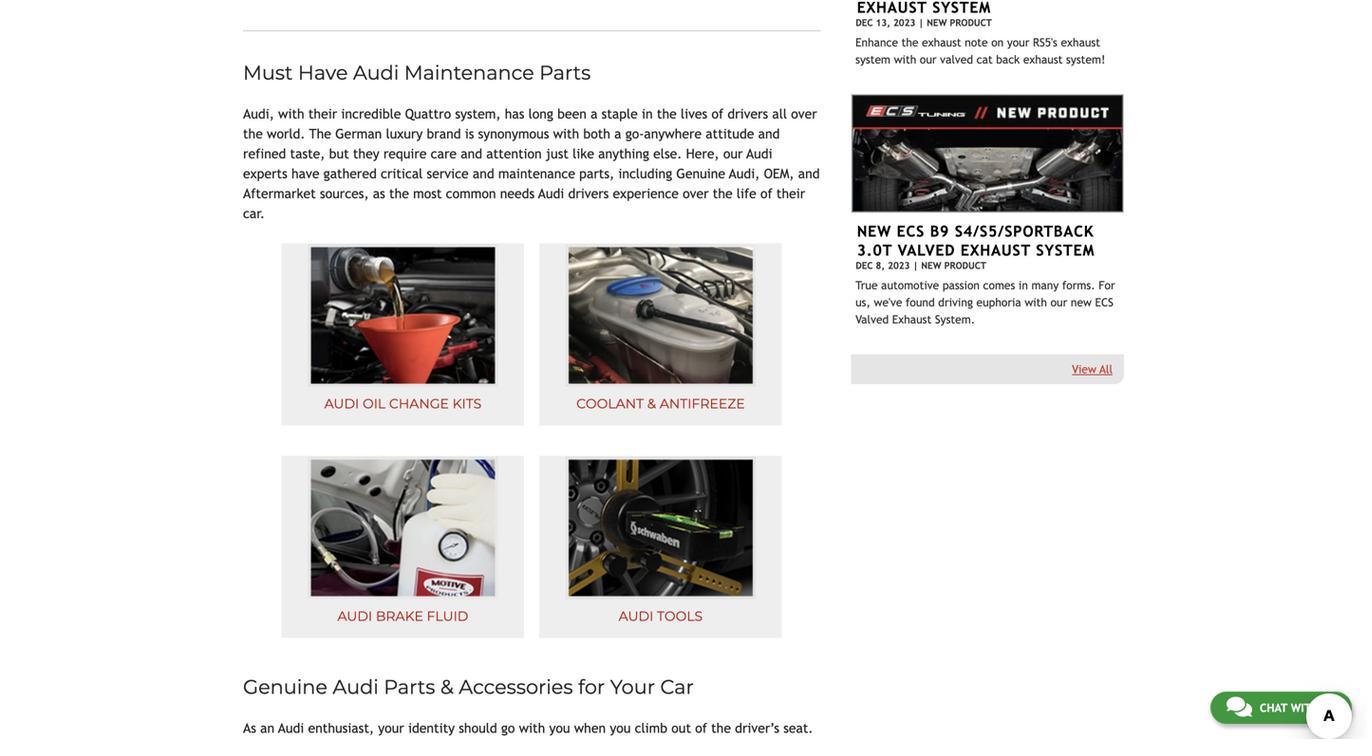 Task type: locate. For each thing, give the bounding box(es) containing it.
of inside as an audi enthusiast, your identity should go with you when you climb out of the driver's seat.
[[695, 721, 707, 736]]

new up automotive
[[922, 260, 942, 271]]

audi, with their incredible quattro system, has long been a staple in the lives of drivers all over the world. the german luxury brand is synonymous with both a go-anywhere attitude and refined taste, but they require care and attention just like anything else. here, our audi experts have gathered critical service and maintenance parts, including genuine audi, oem, and aftermarket sources, as the most common needs audi drivers experience over the life of their car.
[[243, 106, 820, 221]]

0 vertical spatial your
[[1008, 35, 1030, 49]]

0 horizontal spatial in
[[642, 106, 653, 122]]

audi right an
[[278, 721, 304, 736]]

b9
[[930, 223, 950, 240]]

new up valved
[[927, 17, 947, 28]]

your left identity
[[378, 721, 404, 736]]

your up back
[[1008, 35, 1030, 49]]

parts
[[540, 61, 591, 85], [384, 676, 435, 700]]

| up automotive
[[913, 260, 919, 271]]

|
[[919, 17, 924, 28], [913, 260, 919, 271]]

our down many
[[1051, 296, 1068, 309]]

long
[[529, 106, 554, 122]]

attention
[[487, 146, 542, 161]]

| inside the new ecs b9 s4/s5/sportback 3.0t valved exhaust system dec 8, 2023 | new product true automotive passion comes in many forms. for us, we've found driving euphoria with our new ecs valved exhaust system.
[[913, 260, 919, 271]]

incredible
[[341, 106, 401, 122]]

you right when
[[610, 721, 631, 736]]

0 horizontal spatial parts
[[384, 676, 435, 700]]

enhance
[[856, 35, 898, 49]]

0 horizontal spatial exhaust
[[893, 313, 932, 326]]

chat with us link
[[1211, 692, 1352, 725]]

been
[[558, 106, 587, 122]]

many
[[1032, 279, 1059, 292]]

system,
[[455, 106, 501, 122]]

1 horizontal spatial of
[[712, 106, 724, 122]]

dec left 13,
[[856, 17, 873, 28]]

0 vertical spatial their
[[309, 106, 337, 122]]

0 vertical spatial genuine
[[677, 166, 726, 181]]

a left go-
[[615, 126, 622, 142]]

your
[[610, 676, 655, 700]]

climb
[[635, 721, 668, 736]]

1 vertical spatial |
[[913, 260, 919, 271]]

as
[[373, 186, 385, 201]]

product up the note
[[950, 17, 992, 28]]

0 vertical spatial of
[[712, 106, 724, 122]]

in inside audi, with their incredible quattro system, has long been a staple in the lives of drivers all over the world. the german luxury brand is synonymous with both a go-anywhere attitude and refined taste, but they require care and attention just like anything else. here, our audi experts have gathered critical service and maintenance parts, including genuine audi, oem, and aftermarket sources, as the most common needs audi drivers experience over the life of their car.
[[642, 106, 653, 122]]

taste,
[[290, 146, 325, 161]]

of right "lives"
[[712, 106, 724, 122]]

1 horizontal spatial &
[[648, 396, 656, 412]]

1 horizontal spatial genuine
[[677, 166, 726, 181]]

0 horizontal spatial a
[[591, 106, 598, 122]]

the right as
[[389, 186, 409, 201]]

our inside dec 13, 2023 | new product enhance the exhaust note on your rs5's exhaust system with our valved cat back exhaust system!
[[920, 52, 937, 66]]

your
[[1008, 35, 1030, 49], [378, 721, 404, 736]]

2 you from the left
[[610, 721, 631, 736]]

1 vertical spatial genuine
[[243, 676, 328, 700]]

0 vertical spatial our
[[920, 52, 937, 66]]

0 horizontal spatial our
[[724, 146, 743, 161]]

new ecs b9 s4/s5/sportback 3.0t valved exhaust system link
[[857, 223, 1095, 259]]

1 horizontal spatial in
[[1019, 279, 1028, 292]]

product up passion
[[945, 260, 987, 271]]

1 horizontal spatial ecs
[[1096, 296, 1114, 309]]

& up identity
[[441, 676, 454, 700]]

critical
[[381, 166, 423, 181]]

exhaust down the rs5's
[[1024, 52, 1063, 66]]

the up refined
[[243, 126, 263, 142]]

0 horizontal spatial you
[[549, 721, 570, 736]]

1 vertical spatial over
[[683, 186, 709, 201]]

service
[[427, 166, 469, 181]]

2023 right 13,
[[894, 17, 916, 28]]

exhaust down found
[[893, 313, 932, 326]]

drivers
[[728, 106, 769, 122], [568, 186, 609, 201]]

drivers down parts, on the left of page
[[568, 186, 609, 201]]

anything
[[599, 146, 650, 161]]

you
[[549, 721, 570, 736], [610, 721, 631, 736]]

the
[[902, 35, 919, 49], [657, 106, 677, 122], [243, 126, 263, 142], [389, 186, 409, 201], [713, 186, 733, 201], [711, 721, 731, 736]]

2 dec from the top
[[856, 260, 873, 271]]

1 vertical spatial of
[[761, 186, 773, 201]]

0 vertical spatial &
[[648, 396, 656, 412]]

audi oil change kits
[[324, 396, 482, 412]]

genuine inside audi, with their incredible quattro system, has long been a staple in the lives of drivers all over the world. the german luxury brand is synonymous with both a go-anywhere attitude and refined taste, but they require care and attention just like anything else. here, our audi experts have gathered critical service and maintenance parts, including genuine audi, oem, and aftermarket sources, as the most common needs audi drivers experience over the life of their car.
[[677, 166, 726, 181]]

attitude
[[706, 126, 754, 142]]

us
[[1323, 702, 1336, 715]]

as
[[243, 721, 256, 736]]

with down many
[[1025, 296, 1048, 309]]

the inside as an audi enthusiast, your identity should go with you when you climb out of the driver's seat.
[[711, 721, 731, 736]]

euphoria
[[977, 296, 1022, 309]]

brake
[[376, 609, 423, 625]]

of right life
[[761, 186, 773, 201]]

ecs left b9
[[897, 223, 925, 240]]

go
[[501, 721, 515, 736]]

in inside the new ecs b9 s4/s5/sportback 3.0t valved exhaust system dec 8, 2023 | new product true automotive passion comes in many forms. for us, we've found driving euphoria with our new ecs valved exhaust system.
[[1019, 279, 1028, 292]]

true
[[856, 279, 878, 292]]

staple
[[602, 106, 638, 122]]

of right out
[[695, 721, 707, 736]]

1 horizontal spatial audi,
[[729, 166, 760, 181]]

0 vertical spatial |
[[919, 17, 924, 28]]

0 vertical spatial dec
[[856, 17, 873, 28]]

1 vertical spatial new
[[922, 260, 942, 271]]

new ecs b9 s4/s5/sportback 3.0t valved exhaust system dec 8, 2023 | new product true automotive passion comes in many forms. for us, we've found driving euphoria with our new ecs valved exhaust system.
[[856, 223, 1116, 326]]

0 horizontal spatial of
[[695, 721, 707, 736]]

exhaust down s4/s5/sportback
[[961, 242, 1031, 259]]

with up world.
[[278, 106, 305, 122]]

and right oem,
[[799, 166, 820, 181]]

audi oil change kits image
[[308, 245, 498, 387]]

1 dec from the top
[[856, 17, 873, 28]]

0 horizontal spatial audi,
[[243, 106, 274, 122]]

&
[[648, 396, 656, 412], [441, 676, 454, 700]]

quattro
[[405, 106, 451, 122]]

brand
[[427, 126, 461, 142]]

over
[[791, 106, 817, 122], [683, 186, 709, 201]]

most
[[413, 186, 442, 201]]

over right all
[[791, 106, 817, 122]]

over down here,
[[683, 186, 709, 201]]

their up the
[[309, 106, 337, 122]]

in
[[642, 106, 653, 122], [1019, 279, 1028, 292]]

audi
[[353, 61, 399, 85], [747, 146, 773, 161], [538, 186, 564, 201], [324, 396, 359, 412], [338, 609, 372, 625], [619, 609, 654, 625], [333, 676, 379, 700], [278, 721, 304, 736]]

0 vertical spatial 2023
[[894, 17, 916, 28]]

2 vertical spatial our
[[1051, 296, 1068, 309]]

must
[[243, 61, 293, 85]]

dec left 8, at the right
[[856, 260, 873, 271]]

an
[[260, 721, 275, 736]]

valved down us, at the top right of page
[[856, 313, 889, 326]]

identity
[[408, 721, 455, 736]]

audi brake fluid link
[[282, 456, 524, 639]]

german
[[335, 126, 382, 142]]

audi,
[[243, 106, 274, 122], [729, 166, 760, 181]]

1 vertical spatial our
[[724, 146, 743, 161]]

0 vertical spatial valved
[[898, 242, 956, 259]]

product inside dec 13, 2023 | new product enhance the exhaust note on your rs5's exhaust system with our valved cat back exhaust system!
[[950, 17, 992, 28]]

new ecs b9 s4/s5/sportback 3.0t valved exhaust system image
[[851, 94, 1124, 213]]

audi, up world.
[[243, 106, 274, 122]]

0 horizontal spatial drivers
[[568, 186, 609, 201]]

1 vertical spatial 2023
[[888, 260, 910, 271]]

ecs down for
[[1096, 296, 1114, 309]]

new
[[857, 223, 892, 240]]

0 horizontal spatial over
[[683, 186, 709, 201]]

1 vertical spatial &
[[441, 676, 454, 700]]

your inside dec 13, 2023 | new product enhance the exhaust note on your rs5's exhaust system with our valved cat back exhaust system!
[[1008, 35, 1030, 49]]

oem,
[[764, 166, 795, 181]]

drivers up attitude
[[728, 106, 769, 122]]

system
[[1037, 242, 1095, 259]]

audi up incredible in the top of the page
[[353, 61, 399, 85]]

aftermarket
[[243, 186, 316, 201]]

0 vertical spatial over
[[791, 106, 817, 122]]

coolant & antifreeze link
[[540, 244, 782, 426]]

2 horizontal spatial our
[[1051, 296, 1068, 309]]

1 vertical spatial product
[[945, 260, 987, 271]]

0 vertical spatial product
[[950, 17, 992, 28]]

but
[[329, 146, 349, 161]]

their down oem,
[[777, 186, 806, 201]]

new
[[927, 17, 947, 28], [922, 260, 942, 271]]

1 horizontal spatial you
[[610, 721, 631, 736]]

and
[[758, 126, 780, 142], [461, 146, 483, 161], [473, 166, 495, 181], [799, 166, 820, 181]]

valved down b9
[[898, 242, 956, 259]]

kits
[[453, 396, 482, 412]]

0 vertical spatial in
[[642, 106, 653, 122]]

parts up identity
[[384, 676, 435, 700]]

valved
[[898, 242, 956, 259], [856, 313, 889, 326]]

0 horizontal spatial your
[[378, 721, 404, 736]]

1 vertical spatial your
[[378, 721, 404, 736]]

1 vertical spatial in
[[1019, 279, 1028, 292]]

1 vertical spatial exhaust
[[893, 313, 932, 326]]

| right 13,
[[919, 17, 924, 28]]

needs
[[500, 186, 535, 201]]

1 vertical spatial valved
[[856, 313, 889, 326]]

forms.
[[1063, 279, 1096, 292]]

0 horizontal spatial valved
[[856, 313, 889, 326]]

1 horizontal spatial our
[[920, 52, 937, 66]]

in up go-
[[642, 106, 653, 122]]

8,
[[876, 260, 885, 271]]

audi, up life
[[729, 166, 760, 181]]

1 vertical spatial a
[[615, 126, 622, 142]]

on
[[992, 35, 1004, 49]]

2023 right 8, at the right
[[888, 260, 910, 271]]

genuine
[[677, 166, 726, 181], [243, 676, 328, 700]]

the right enhance
[[902, 35, 919, 49]]

0 vertical spatial ecs
[[897, 223, 925, 240]]

0 vertical spatial new
[[927, 17, 947, 28]]

| inside dec 13, 2023 | new product enhance the exhaust note on your rs5's exhaust system with our valved cat back exhaust system!
[[919, 17, 924, 28]]

genuine down here,
[[677, 166, 726, 181]]

exhaust up valved
[[922, 35, 962, 49]]

2 vertical spatial of
[[695, 721, 707, 736]]

have
[[298, 61, 348, 85]]

0 vertical spatial parts
[[540, 61, 591, 85]]

1 horizontal spatial over
[[791, 106, 817, 122]]

you left when
[[549, 721, 570, 736]]

1 horizontal spatial exhaust
[[961, 242, 1031, 259]]

chat
[[1260, 702, 1288, 715]]

1 horizontal spatial your
[[1008, 35, 1030, 49]]

with left the us
[[1291, 702, 1319, 715]]

our down attitude
[[724, 146, 743, 161]]

in left many
[[1019, 279, 1028, 292]]

including
[[619, 166, 673, 181]]

1 horizontal spatial their
[[777, 186, 806, 201]]

with inside as an audi enthusiast, your identity should go with you when you climb out of the driver's seat.
[[519, 721, 545, 736]]

with inside dec 13, 2023 | new product enhance the exhaust note on your rs5's exhaust system with our valved cat back exhaust system!
[[894, 52, 917, 66]]

1 vertical spatial dec
[[856, 260, 873, 271]]

car.
[[243, 206, 265, 221]]

maintenance
[[404, 61, 534, 85]]

with right system
[[894, 52, 917, 66]]

with right go
[[519, 721, 545, 736]]

2023 inside dec 13, 2023 | new product enhance the exhaust note on your rs5's exhaust system with our valved cat back exhaust system!
[[894, 17, 916, 28]]

0 vertical spatial drivers
[[728, 106, 769, 122]]

genuine up an
[[243, 676, 328, 700]]

our left valved
[[920, 52, 937, 66]]

product inside the new ecs b9 s4/s5/sportback 3.0t valved exhaust system dec 8, 2023 | new product true automotive passion comes in many forms. for us, we've found driving euphoria with our new ecs valved exhaust system.
[[945, 260, 987, 271]]

1 horizontal spatial parts
[[540, 61, 591, 85]]

& right coolant
[[648, 396, 656, 412]]

the left driver's
[[711, 721, 731, 736]]

a up both
[[591, 106, 598, 122]]

parts up been
[[540, 61, 591, 85]]

dec
[[856, 17, 873, 28], [856, 260, 873, 271]]

1 horizontal spatial drivers
[[728, 106, 769, 122]]

our inside audi, with their incredible quattro system, has long been a staple in the lives of drivers all over the world. the german luxury brand is synonymous with both a go-anywhere attitude and refined taste, but they require care and attention just like anything else. here, our audi experts have gathered critical service and maintenance parts, including genuine audi, oem, and aftermarket sources, as the most common needs audi drivers experience over the life of their car.
[[724, 146, 743, 161]]



Task type: vqa. For each thing, say whether or not it's contained in the screenshot.
ECS
yes



Task type: describe. For each thing, give the bounding box(es) containing it.
parts,
[[580, 166, 615, 181]]

have
[[292, 166, 320, 181]]

and down is
[[461, 146, 483, 161]]

must have audi maintenance parts
[[243, 61, 591, 85]]

new inside dec 13, 2023 | new product enhance the exhaust note on your rs5's exhaust system with our valved cat back exhaust system!
[[927, 17, 947, 28]]

2 horizontal spatial of
[[761, 186, 773, 201]]

us,
[[856, 296, 871, 309]]

tools
[[657, 609, 703, 625]]

system!
[[1067, 52, 1106, 66]]

1 vertical spatial ecs
[[1096, 296, 1114, 309]]

all
[[773, 106, 787, 122]]

audi up enthusiast,
[[333, 676, 379, 700]]

is
[[465, 126, 474, 142]]

audi tools image
[[566, 457, 756, 600]]

1 vertical spatial audi,
[[729, 166, 760, 181]]

maintenance
[[499, 166, 576, 181]]

audi left brake
[[338, 609, 372, 625]]

driving
[[939, 296, 973, 309]]

change
[[389, 396, 449, 412]]

system.
[[935, 313, 975, 326]]

coolant
[[577, 396, 644, 412]]

3.0t
[[857, 242, 893, 259]]

the inside dec 13, 2023 | new product enhance the exhaust note on your rs5's exhaust system with our valved cat back exhaust system!
[[902, 35, 919, 49]]

valved
[[940, 52, 974, 66]]

luxury
[[386, 126, 423, 142]]

0 vertical spatial exhaust
[[961, 242, 1031, 259]]

new inside the new ecs b9 s4/s5/sportback 3.0t valved exhaust system dec 8, 2023 | new product true automotive passion comes in many forms. for us, we've found driving euphoria with our new ecs valved exhaust system.
[[922, 260, 942, 271]]

1 vertical spatial parts
[[384, 676, 435, 700]]

view
[[1072, 363, 1097, 376]]

with down been
[[553, 126, 580, 142]]

antifreeze
[[660, 396, 745, 412]]

2023 inside the new ecs b9 s4/s5/sportback 3.0t valved exhaust system dec 8, 2023 | new product true automotive passion comes in many forms. for us, we've found driving euphoria with our new ecs valved exhaust system.
[[888, 260, 910, 271]]

fluid
[[427, 609, 469, 625]]

0 vertical spatial a
[[591, 106, 598, 122]]

refined
[[243, 146, 286, 161]]

dec 13, 2023 | new product enhance the exhaust note on your rs5's exhaust system with our valved cat back exhaust system!
[[856, 17, 1106, 66]]

0 horizontal spatial genuine
[[243, 676, 328, 700]]

common
[[446, 186, 496, 201]]

sources,
[[320, 186, 369, 201]]

seat.
[[784, 721, 814, 736]]

note
[[965, 35, 988, 49]]

audi left oil
[[324, 396, 359, 412]]

for
[[578, 676, 605, 700]]

anywhere
[[644, 126, 702, 142]]

oil
[[363, 396, 386, 412]]

found
[[906, 296, 935, 309]]

dec inside the new ecs b9 s4/s5/sportback 3.0t valved exhaust system dec 8, 2023 | new product true automotive passion comes in many forms. for us, we've found driving euphoria with our new ecs valved exhaust system.
[[856, 260, 873, 271]]

lives
[[681, 106, 708, 122]]

view all link
[[1072, 363, 1113, 376]]

back
[[997, 52, 1020, 66]]

of for the
[[695, 721, 707, 736]]

audi tools link
[[540, 456, 782, 639]]

0 horizontal spatial their
[[309, 106, 337, 122]]

car
[[661, 676, 694, 700]]

and up common
[[473, 166, 495, 181]]

just
[[546, 146, 569, 161]]

life
[[737, 186, 757, 201]]

and down all
[[758, 126, 780, 142]]

audi left tools
[[619, 609, 654, 625]]

all
[[1100, 363, 1113, 376]]

0 horizontal spatial &
[[441, 676, 454, 700]]

0 vertical spatial audi,
[[243, 106, 274, 122]]

1 you from the left
[[549, 721, 570, 736]]

gathered
[[324, 166, 377, 181]]

0 horizontal spatial ecs
[[897, 223, 925, 240]]

s4/s5/sportback
[[955, 223, 1095, 240]]

enthusiast,
[[308, 721, 374, 736]]

like
[[573, 146, 595, 161]]

system
[[856, 52, 891, 66]]

our inside the new ecs b9 s4/s5/sportback 3.0t valved exhaust system dec 8, 2023 | new product true automotive passion comes in many forms. for us, we've found driving euphoria with our new ecs valved exhaust system.
[[1051, 296, 1068, 309]]

the left life
[[713, 186, 733, 201]]

your inside as an audi enthusiast, your identity should go with you when you climb out of the driver's seat.
[[378, 721, 404, 736]]

exhaust up system!
[[1061, 35, 1101, 49]]

1 horizontal spatial a
[[615, 126, 622, 142]]

with inside the new ecs b9 s4/s5/sportback 3.0t valved exhaust system dec 8, 2023 | new product true automotive passion comes in many forms. for us, we've found driving euphoria with our new ecs valved exhaust system.
[[1025, 296, 1048, 309]]

1 horizontal spatial valved
[[898, 242, 956, 259]]

1 vertical spatial their
[[777, 186, 806, 201]]

driver's
[[735, 721, 780, 736]]

passion
[[943, 279, 980, 292]]

audi up oem,
[[747, 146, 773, 161]]

automotive
[[881, 279, 939, 292]]

audi inside as an audi enthusiast, your identity should go with you when you climb out of the driver's seat.
[[278, 721, 304, 736]]

audi brake fluid image
[[308, 457, 498, 600]]

comments image
[[1227, 696, 1253, 719]]

1 vertical spatial drivers
[[568, 186, 609, 201]]

audi down the maintenance
[[538, 186, 564, 201]]

both
[[584, 126, 611, 142]]

comes
[[984, 279, 1016, 292]]

else.
[[654, 146, 682, 161]]

experience
[[613, 186, 679, 201]]

require
[[384, 146, 427, 161]]

audi tools
[[619, 609, 703, 625]]

view all
[[1072, 363, 1113, 376]]

go-
[[626, 126, 644, 142]]

the up anywhere
[[657, 106, 677, 122]]

for
[[1099, 279, 1116, 292]]

care
[[431, 146, 457, 161]]

13,
[[876, 17, 891, 28]]

synonymous
[[478, 126, 549, 142]]

audi oil change kits link
[[282, 244, 524, 426]]

when
[[574, 721, 606, 736]]

of for drivers
[[712, 106, 724, 122]]

world.
[[267, 126, 305, 142]]

here,
[[686, 146, 720, 161]]

dec inside dec 13, 2023 | new product enhance the exhaust note on your rs5's exhaust system with our valved cat back exhaust system!
[[856, 17, 873, 28]]

cat
[[977, 52, 993, 66]]

chat with us
[[1260, 702, 1336, 715]]

new
[[1071, 296, 1092, 309]]

audi coolant & antifreeze image
[[566, 245, 756, 387]]

audi brake fluid
[[338, 609, 469, 625]]

the
[[309, 126, 331, 142]]

accessories
[[459, 676, 573, 700]]



